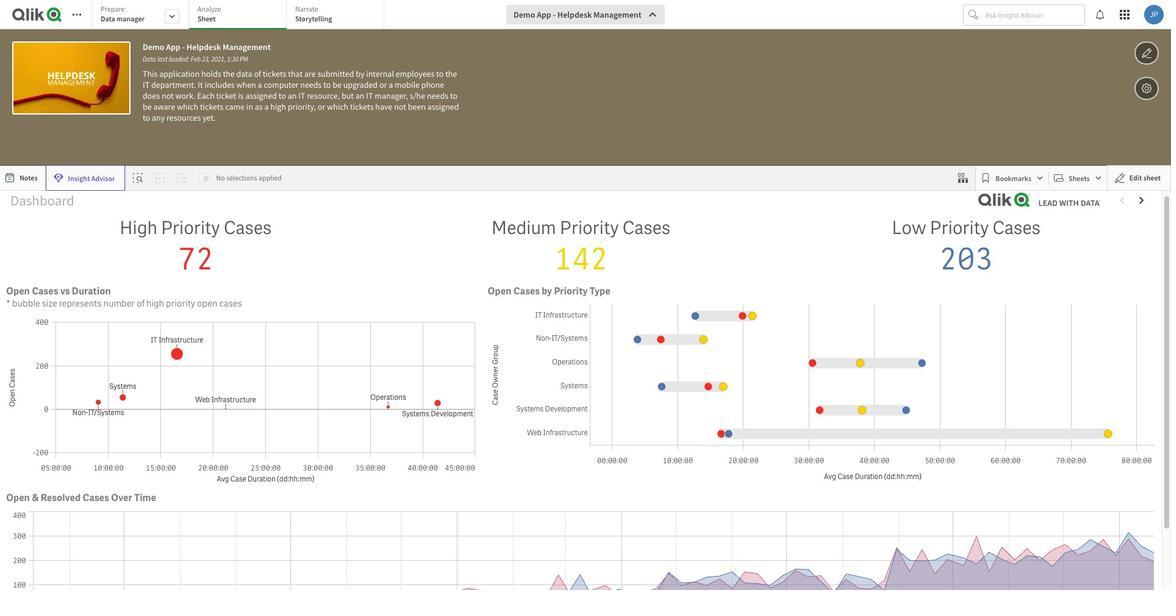 Task type: vqa. For each thing, say whether or not it's contained in the screenshot.


Task type: locate. For each thing, give the bounding box(es) containing it.
priority inside the medium priority cases 142
[[560, 216, 619, 240]]

tickets left that
[[263, 68, 286, 79]]

1 horizontal spatial high
[[270, 101, 286, 112]]

0 vertical spatial data
[[101, 14, 115, 23]]

0 horizontal spatial an
[[288, 90, 297, 101]]

142
[[554, 240, 608, 279]]

0 horizontal spatial a
[[258, 79, 262, 90]]

s/he
[[410, 90, 425, 101]]

cases
[[219, 298, 242, 310]]

assigned right the is at the top of page
[[245, 90, 277, 101]]

sheets button
[[1052, 168, 1105, 188]]

1 horizontal spatial not
[[394, 101, 406, 112]]

1 horizontal spatial an
[[356, 90, 364, 101]]

by left "type"
[[542, 285, 552, 298]]

be left but
[[333, 79, 342, 90]]

1 horizontal spatial management
[[594, 9, 642, 20]]

which right aware
[[177, 101, 198, 112]]

Ask Insight Advisor text field
[[983, 5, 1085, 24]]

0 vertical spatial app
[[537, 9, 551, 20]]

data down prepare
[[101, 14, 115, 23]]

app for demo app - helpdesk management data last loaded: feb 23, 2021, 1:30 pm this application holds the data of tickets that are submitted by internal employees to the it department. it includes when a computer needs to be upgraded or a mobile phone does not work. each ticket is assigned to an it resource, but an it manager, s/he needs to be aware which tickets came in as a high priority, or which tickets have not been assigned to any resources yet.
[[166, 41, 180, 52]]

2 horizontal spatial tickets
[[350, 101, 374, 112]]

priority for 72
[[161, 216, 220, 240]]

assigned down "phone"
[[428, 101, 459, 112]]

manager,
[[375, 90, 408, 101]]

by inside demo app - helpdesk management data last loaded: feb 23, 2021, 1:30 pm this application holds the data of tickets that are submitted by internal employees to the it department. it includes when a computer needs to be upgraded or a mobile phone does not work. each ticket is assigned to an it resource, but an it manager, s/he needs to be aware which tickets came in as a high priority, or which tickets have not been assigned to any resources yet.
[[356, 68, 364, 79]]

vs
[[60, 285, 70, 298]]

needs right the 's/he' at the top
[[427, 90, 448, 101]]

2021,
[[211, 55, 226, 63]]

last
[[157, 55, 167, 63]]

an right but
[[356, 90, 364, 101]]

1 vertical spatial high
[[146, 298, 164, 310]]

insight advisor button
[[46, 165, 125, 191]]

management inside demo app - helpdesk management data last loaded: feb 23, 2021, 1:30 pm this application holds the data of tickets that are submitted by internal employees to the it department. it includes when a computer needs to be upgraded or a mobile phone does not work. each ticket is assigned to an it resource, but an it manager, s/he needs to be aware which tickets came in as a high priority, or which tickets have not been assigned to any resources yet.
[[223, 41, 271, 52]]

demo for demo app - helpdesk management data last loaded: feb 23, 2021, 1:30 pm this application holds the data of tickets that are submitted by internal employees to the it department. it includes when a computer needs to be upgraded or a mobile phone does not work. each ticket is assigned to an it resource, but an it manager, s/he needs to be aware which tickets came in as a high priority, or which tickets have not been assigned to any resources yet.
[[143, 41, 164, 52]]

- inside demo app - helpdesk management button
[[553, 9, 556, 20]]

0 vertical spatial helpdesk
[[557, 9, 592, 20]]

0 horizontal spatial high
[[146, 298, 164, 310]]

have
[[375, 101, 392, 112]]

0 horizontal spatial management
[[223, 41, 271, 52]]

not
[[162, 90, 174, 101], [394, 101, 406, 112]]

department.
[[151, 79, 196, 90]]

1 vertical spatial management
[[223, 41, 271, 52]]

or right priority,
[[318, 101, 325, 112]]

applied
[[259, 173, 282, 182]]

it left the department.
[[143, 79, 150, 90]]

1 horizontal spatial of
[[254, 68, 261, 79]]

size
[[42, 298, 57, 310]]

data
[[236, 68, 252, 79]]

toolbar
[[0, 0, 1171, 166]]

tickets
[[263, 68, 286, 79], [200, 101, 223, 112], [350, 101, 374, 112]]

narrate
[[295, 4, 318, 13]]

0 horizontal spatial needs
[[300, 79, 322, 90]]

0 horizontal spatial helpdesk
[[187, 41, 221, 52]]

an down that
[[288, 90, 297, 101]]

0 horizontal spatial tickets
[[200, 101, 223, 112]]

2 horizontal spatial it
[[366, 90, 373, 101]]

demo app - helpdesk management button
[[506, 5, 665, 24]]

high right as
[[270, 101, 286, 112]]

0 horizontal spatial of
[[137, 298, 145, 310]]

0 horizontal spatial or
[[318, 101, 325, 112]]

app inside demo app - helpdesk management data last loaded: feb 23, 2021, 1:30 pm this application holds the data of tickets that are submitted by internal employees to the it department. it includes when a computer needs to be upgraded or a mobile phone does not work. each ticket is assigned to an it resource, but an it manager, s/he needs to be aware which tickets came in as a high priority, or which tickets have not been assigned to any resources yet.
[[166, 41, 180, 52]]

no
[[216, 173, 225, 182]]

which
[[177, 101, 198, 112], [327, 101, 348, 112]]

1 horizontal spatial -
[[553, 9, 556, 20]]

0 horizontal spatial which
[[177, 101, 198, 112]]

sheet
[[1144, 173, 1161, 182]]

1 horizontal spatial be
[[333, 79, 342, 90]]

cases
[[224, 216, 272, 240], [623, 216, 671, 240], [993, 216, 1041, 240], [32, 285, 58, 298], [513, 285, 540, 298], [83, 492, 109, 504]]

phone
[[421, 79, 444, 90]]

1 horizontal spatial which
[[327, 101, 348, 112]]

helpdesk for demo app - helpdesk management data last loaded: feb 23, 2021, 1:30 pm this application holds the data of tickets that are submitted by internal employees to the it department. it includes when a computer needs to be upgraded or a mobile phone does not work. each ticket is assigned to an it resource, but an it manager, s/he needs to be aware which tickets came in as a high priority, or which tickets have not been assigned to any resources yet.
[[187, 41, 221, 52]]

1 horizontal spatial data
[[143, 55, 156, 63]]

open for open cases vs duration * bubble size represents number of high priority open cases
[[6, 285, 30, 298]]

needs up priority,
[[300, 79, 322, 90]]

the right "phone"
[[445, 68, 457, 79]]

1 horizontal spatial or
[[379, 79, 387, 90]]

edit image
[[1141, 46, 1152, 60]]

holds
[[201, 68, 221, 79]]

tickets left came
[[200, 101, 223, 112]]

mobile
[[395, 79, 420, 90]]

of right data in the top of the page
[[254, 68, 261, 79]]

1 vertical spatial helpdesk
[[187, 41, 221, 52]]

does
[[143, 90, 160, 101]]

0 horizontal spatial not
[[162, 90, 174, 101]]

1 vertical spatial -
[[182, 41, 185, 52]]

application
[[159, 68, 200, 79]]

helpdesk
[[557, 9, 592, 20], [187, 41, 221, 52]]

0 horizontal spatial by
[[356, 68, 364, 79]]

helpdesk inside demo app - helpdesk management data last loaded: feb 23, 2021, 1:30 pm this application holds the data of tickets that are submitted by internal employees to the it department. it includes when a computer needs to be upgraded or a mobile phone does not work. each ticket is assigned to an it resource, but an it manager, s/he needs to be aware which tickets came in as a high priority, or which tickets have not been assigned to any resources yet.
[[187, 41, 221, 52]]

not right does at top
[[162, 90, 174, 101]]

0 horizontal spatial demo
[[143, 41, 164, 52]]

1 vertical spatial app
[[166, 41, 180, 52]]

0 horizontal spatial app
[[166, 41, 180, 52]]

1 horizontal spatial helpdesk
[[557, 9, 592, 20]]

management
[[594, 9, 642, 20], [223, 41, 271, 52]]

to right employees
[[436, 68, 444, 79]]

data left last
[[143, 55, 156, 63]]

storytelling
[[295, 14, 332, 23]]

0 horizontal spatial it
[[143, 79, 150, 90]]

open cases by priority type
[[488, 285, 610, 298]]

0 vertical spatial high
[[270, 101, 286, 112]]

1 vertical spatial be
[[143, 101, 152, 112]]

sheet
[[198, 14, 216, 23]]

priority inside low priority cases 203
[[930, 216, 989, 240]]

0 vertical spatial management
[[594, 9, 642, 20]]

narrate storytelling
[[295, 4, 332, 23]]

bookmarks button
[[979, 168, 1046, 188]]

1 vertical spatial or
[[318, 101, 325, 112]]

open
[[6, 285, 30, 298], [488, 285, 511, 298], [6, 492, 30, 504]]

0 horizontal spatial the
[[223, 68, 235, 79]]

1 horizontal spatial the
[[445, 68, 457, 79]]

1 vertical spatial of
[[137, 298, 145, 310]]

2 the from the left
[[445, 68, 457, 79]]

1 horizontal spatial assigned
[[428, 101, 459, 112]]

application containing 72
[[0, 0, 1171, 590]]

0 vertical spatial or
[[379, 79, 387, 90]]

of right number
[[137, 298, 145, 310]]

prepare data manager
[[101, 4, 145, 23]]

or up have
[[379, 79, 387, 90]]

it left have
[[366, 90, 373, 101]]

open inside open cases vs duration * bubble size represents number of high priority open cases
[[6, 285, 30, 298]]

1 vertical spatial data
[[143, 55, 156, 63]]

is
[[238, 90, 244, 101]]

it left resource,
[[298, 90, 305, 101]]

priority inside "high priority cases 72"
[[161, 216, 220, 240]]

by
[[356, 68, 364, 79], [542, 285, 552, 298]]

management inside button
[[594, 9, 642, 20]]

upgraded
[[343, 79, 378, 90]]

computer
[[264, 79, 299, 90]]

the down 1:30
[[223, 68, 235, 79]]

be left any
[[143, 101, 152, 112]]

toolbar containing demo app - helpdesk management
[[0, 0, 1171, 166]]

tab list
[[91, 0, 389, 30]]

1 horizontal spatial app
[[537, 9, 551, 20]]

not right have
[[394, 101, 406, 112]]

0 vertical spatial -
[[553, 9, 556, 20]]

insight advisor
[[68, 174, 115, 183]]

demo inside demo app - helpdesk management data last loaded: feb 23, 2021, 1:30 pm this application holds the data of tickets that are submitted by internal employees to the it department. it includes when a computer needs to be upgraded or a mobile phone does not work. each ticket is assigned to an it resource, but an it manager, s/he needs to be aware which tickets came in as a high priority, or which tickets have not been assigned to any resources yet.
[[143, 41, 164, 52]]

feb
[[191, 55, 201, 63]]

of inside open cases vs duration * bubble size represents number of high priority open cases
[[137, 298, 145, 310]]

data inside 'prepare data manager'
[[101, 14, 115, 23]]

needs
[[300, 79, 322, 90], [427, 90, 448, 101]]

selections tool image
[[958, 173, 968, 183]]

resolved
[[41, 492, 81, 504]]

to
[[436, 68, 444, 79], [323, 79, 331, 90], [279, 90, 286, 101], [450, 90, 458, 101], [143, 112, 150, 123]]

a right as
[[264, 101, 269, 112]]

data
[[101, 14, 115, 23], [143, 55, 156, 63]]

0 vertical spatial by
[[356, 68, 364, 79]]

app inside button
[[537, 9, 551, 20]]

0 vertical spatial of
[[254, 68, 261, 79]]

a
[[258, 79, 262, 90], [389, 79, 393, 90], [264, 101, 269, 112]]

demo inside demo app - helpdesk management button
[[514, 9, 535, 20]]

open
[[197, 298, 217, 310]]

app
[[537, 9, 551, 20], [166, 41, 180, 52]]

priority
[[161, 216, 220, 240], [560, 216, 619, 240], [930, 216, 989, 240], [554, 285, 588, 298]]

high
[[270, 101, 286, 112], [146, 298, 164, 310]]

high left priority
[[146, 298, 164, 310]]

notes
[[20, 173, 38, 182]]

open for open cases by priority type
[[488, 285, 511, 298]]

which down the upgraded
[[327, 101, 348, 112]]

1 horizontal spatial by
[[542, 285, 552, 298]]

tickets down the upgraded
[[350, 101, 374, 112]]

an
[[288, 90, 297, 101], [356, 90, 364, 101]]

1 vertical spatial by
[[542, 285, 552, 298]]

priority for 203
[[930, 216, 989, 240]]

aware
[[153, 101, 175, 112]]

assigned
[[245, 90, 277, 101], [428, 101, 459, 112]]

management for demo app - helpdesk management data last loaded: feb 23, 2021, 1:30 pm this application holds the data of tickets that are submitted by internal employees to the it department. it includes when a computer needs to be upgraded or a mobile phone does not work. each ticket is assigned to an it resource, but an it manager, s/he needs to be aware which tickets came in as a high priority, or which tickets have not been assigned to any resources yet.
[[223, 41, 271, 52]]

application
[[0, 0, 1171, 590]]

a right when
[[258, 79, 262, 90]]

0 horizontal spatial data
[[101, 14, 115, 23]]

low priority cases 203
[[892, 216, 1041, 279]]

priority for 142
[[560, 216, 619, 240]]

1 which from the left
[[177, 101, 198, 112]]

- inside demo app - helpdesk management data last loaded: feb 23, 2021, 1:30 pm this application holds the data of tickets that are submitted by internal employees to the it department. it includes when a computer needs to be upgraded or a mobile phone does not work. each ticket is assigned to an it resource, but an it manager, s/he needs to be aware which tickets came in as a high priority, or which tickets have not been assigned to any resources yet.
[[182, 41, 185, 52]]

0 vertical spatial demo
[[514, 9, 535, 20]]

be
[[333, 79, 342, 90], [143, 101, 152, 112]]

helpdesk inside demo app - helpdesk management button
[[557, 9, 592, 20]]

1 horizontal spatial demo
[[514, 9, 535, 20]]

cases inside low priority cases 203
[[993, 216, 1041, 240]]

it
[[143, 79, 150, 90], [298, 90, 305, 101], [366, 90, 373, 101]]

number
[[103, 298, 135, 310]]

1 horizontal spatial tickets
[[263, 68, 286, 79]]

ticket
[[216, 90, 236, 101]]

1 vertical spatial demo
[[143, 41, 164, 52]]

1 the from the left
[[223, 68, 235, 79]]

a left "mobile"
[[389, 79, 393, 90]]

each
[[197, 90, 215, 101]]

0 vertical spatial be
[[333, 79, 342, 90]]

2 an from the left
[[356, 90, 364, 101]]

by left internal
[[356, 68, 364, 79]]

0 horizontal spatial -
[[182, 41, 185, 52]]



Task type: describe. For each thing, give the bounding box(es) containing it.
james peterson image
[[1144, 5, 1164, 24]]

1 horizontal spatial needs
[[427, 90, 448, 101]]

open cases vs duration * bubble size represents number of high priority open cases
[[6, 285, 242, 310]]

203
[[939, 240, 993, 279]]

are
[[304, 68, 316, 79]]

edit sheet button
[[1107, 165, 1171, 191]]

pm
[[240, 55, 248, 63]]

- for demo app - helpdesk management
[[553, 9, 556, 20]]

tab list containing prepare
[[91, 0, 389, 30]]

priority
[[166, 298, 195, 310]]

demo for demo app - helpdesk management
[[514, 9, 535, 20]]

selections
[[226, 173, 257, 182]]

insight
[[68, 174, 90, 183]]

but
[[342, 90, 354, 101]]

edit
[[1130, 173, 1142, 182]]

medium priority cases 142
[[492, 216, 671, 279]]

72
[[178, 240, 214, 279]]

submitted
[[317, 68, 354, 79]]

1 horizontal spatial it
[[298, 90, 305, 101]]

edit sheet
[[1130, 173, 1161, 182]]

analyze
[[198, 4, 221, 13]]

data inside demo app - helpdesk management data last loaded: feb 23, 2021, 1:30 pm this application holds the data of tickets that are submitted by internal employees to the it department. it includes when a computer needs to be upgraded or a mobile phone does not work. each ticket is assigned to an it resource, but an it manager, s/he needs to be aware which tickets came in as a high priority, or which tickets have not been assigned to any resources yet.
[[143, 55, 156, 63]]

employees
[[396, 68, 435, 79]]

high
[[120, 216, 157, 240]]

helpdesk for demo app - helpdesk management
[[557, 9, 592, 20]]

includes
[[205, 79, 235, 90]]

resource,
[[307, 90, 340, 101]]

app options image
[[1141, 81, 1152, 96]]

management for demo app - helpdesk management
[[594, 9, 642, 20]]

app for demo app - helpdesk management
[[537, 9, 551, 20]]

been
[[408, 101, 426, 112]]

next sheet: performance image
[[1137, 196, 1147, 206]]

demo app - helpdesk management
[[514, 9, 642, 20]]

*
[[6, 298, 10, 310]]

low
[[892, 216, 926, 240]]

when
[[236, 79, 256, 90]]

of inside demo app - helpdesk management data last loaded: feb 23, 2021, 1:30 pm this application holds the data of tickets that are submitted by internal employees to the it department. it includes when a computer needs to be upgraded or a mobile phone does not work. each ticket is assigned to an it resource, but an it manager, s/he needs to be aware which tickets came in as a high priority, or which tickets have not been assigned to any resources yet.
[[254, 68, 261, 79]]

high inside open cases vs duration * bubble size represents number of high priority open cases
[[146, 298, 164, 310]]

it
[[198, 79, 203, 90]]

to left any
[[143, 112, 150, 123]]

open & resolved cases over time
[[6, 492, 156, 504]]

yet.
[[203, 112, 216, 123]]

prepare
[[101, 4, 125, 13]]

resources
[[167, 112, 201, 123]]

open for open & resolved cases over time
[[6, 492, 30, 504]]

analyze sheet
[[198, 4, 221, 23]]

duration
[[72, 285, 111, 298]]

manager
[[117, 14, 145, 23]]

to left priority,
[[279, 90, 286, 101]]

priority,
[[288, 101, 316, 112]]

sheets
[[1069, 174, 1090, 183]]

type
[[590, 285, 610, 298]]

- for demo app - helpdesk management data last loaded: feb 23, 2021, 1:30 pm this application holds the data of tickets that are submitted by internal employees to the it department. it includes when a computer needs to be upgraded or a mobile phone does not work. each ticket is assigned to an it resource, but an it manager, s/he needs to be aware which tickets came in as a high priority, or which tickets have not been assigned to any resources yet.
[[182, 41, 185, 52]]

cases inside the medium priority cases 142
[[623, 216, 671, 240]]

demo app - helpdesk management data last loaded: feb 23, 2021, 1:30 pm this application holds the data of tickets that are submitted by internal employees to the it department. it includes when a computer needs to be upgraded or a mobile phone does not work. each ticket is assigned to an it resource, but an it manager, s/he needs to be aware which tickets came in as a high priority, or which tickets have not been assigned to any resources yet.
[[143, 41, 461, 123]]

in
[[246, 101, 253, 112]]

1 an from the left
[[288, 90, 297, 101]]

smart search image
[[133, 173, 143, 183]]

1:30
[[227, 55, 238, 63]]

bookmarks
[[996, 174, 1032, 183]]

bubble
[[12, 298, 40, 310]]

represents
[[59, 298, 102, 310]]

to right "phone"
[[450, 90, 458, 101]]

0 horizontal spatial assigned
[[245, 90, 277, 101]]

high priority cases 72
[[120, 216, 272, 279]]

no selections applied
[[216, 173, 282, 182]]

as
[[255, 101, 263, 112]]

came
[[225, 101, 245, 112]]

&
[[32, 492, 39, 504]]

cases inside "high priority cases 72"
[[224, 216, 272, 240]]

any
[[152, 112, 165, 123]]

2 horizontal spatial a
[[389, 79, 393, 90]]

advisor
[[91, 174, 115, 183]]

over
[[111, 492, 132, 504]]

time
[[134, 492, 156, 504]]

that
[[288, 68, 303, 79]]

high inside demo app - helpdesk management data last loaded: feb 23, 2021, 1:30 pm this application holds the data of tickets that are submitted by internal employees to the it department. it includes when a computer needs to be upgraded or a mobile phone does not work. each ticket is assigned to an it resource, but an it manager, s/he needs to be aware which tickets came in as a high priority, or which tickets have not been assigned to any resources yet.
[[270, 101, 286, 112]]

this
[[143, 68, 158, 79]]

medium
[[492, 216, 556, 240]]

work.
[[175, 90, 196, 101]]

internal
[[366, 68, 394, 79]]

loaded:
[[169, 55, 190, 63]]

cases inside open cases vs duration * bubble size represents number of high priority open cases
[[32, 285, 58, 298]]

23,
[[202, 55, 210, 63]]

to right the are
[[323, 79, 331, 90]]

1 horizontal spatial a
[[264, 101, 269, 112]]

0 horizontal spatial be
[[143, 101, 152, 112]]

notes button
[[2, 168, 42, 188]]

2 which from the left
[[327, 101, 348, 112]]



